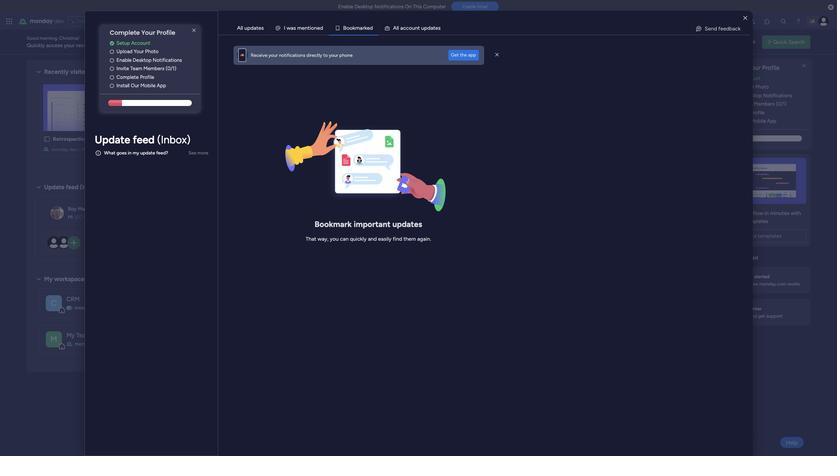 Task type: locate. For each thing, give the bounding box(es) containing it.
feed up 'roy'
[[66, 184, 78, 191]]

your right receive
[[269, 52, 278, 58]]

team for retrospectives
[[128, 147, 139, 153]]

1 circle o image from the top
[[110, 49, 114, 54]]

circle o image inside install our mobile app link
[[110, 83, 114, 88]]

m
[[298, 25, 302, 31], [356, 25, 360, 31]]

0 horizontal spatial photo
[[145, 49, 159, 55]]

templates down workflow in the top of the page
[[745, 218, 769, 224]]

0 horizontal spatial feed
[[66, 184, 78, 191]]

d
[[320, 25, 323, 31], [370, 25, 373, 31], [428, 25, 431, 31]]

1 workspace image from the top
[[46, 295, 62, 311]]

1 horizontal spatial update
[[95, 133, 130, 146]]

1 horizontal spatial u
[[422, 25, 425, 31]]

tab list
[[232, 21, 751, 35]]

learn inside help center learn and get support
[[737, 313, 749, 319]]

update
[[140, 150, 155, 156]]

2 l from the left
[[398, 25, 399, 31]]

access
[[46, 42, 63, 48]]

enable desktop notifications on this computer
[[339, 4, 446, 10]]

dev
[[54, 17, 64, 25], [70, 147, 77, 153], [163, 147, 171, 153], [257, 147, 265, 153], [351, 147, 358, 153], [94, 341, 102, 347]]

e right p
[[436, 25, 439, 31]]

scrum for retrospectives
[[114, 147, 127, 153]]

see inside button
[[189, 150, 197, 156]]

0 horizontal spatial public board image
[[137, 135, 144, 143]]

feedback down notifications icon
[[719, 25, 741, 32]]

1 vertical spatial our
[[742, 118, 750, 124]]

learn down the getting at the bottom
[[737, 281, 749, 287]]

4 team from the left
[[409, 147, 420, 153]]

easily
[[378, 236, 392, 242]]

1 t from the left
[[308, 25, 310, 31]]

update up what
[[95, 133, 130, 146]]

1 horizontal spatial desktop
[[355, 4, 374, 10]]

app inside setup account upload your photo enable desktop notifications invite team members (0/1) complete profile install our mobile app
[[768, 118, 777, 124]]

select product image
[[6, 18, 13, 25]]

2 horizontal spatial d
[[428, 25, 431, 31]]

m left i at top
[[298, 25, 302, 31]]

d for a l l a c c o u n t u p d a t e s
[[428, 25, 431, 31]]

1 horizontal spatial our
[[742, 118, 750, 124]]

crm right c
[[67, 296, 80, 303]]

notifications image
[[720, 18, 727, 25]]

a l l a c c o u n t u p d a t e s
[[393, 25, 441, 31]]

lottie animation element
[[522, 29, 709, 55]]

your down the christina!
[[64, 42, 75, 48]]

1 vertical spatial learn
[[737, 281, 749, 287]]

way,
[[318, 236, 329, 242]]

0 vertical spatial get
[[730, 254, 738, 261]]

workspaces up c
[[54, 276, 87, 283]]

4 circle o image from the top
[[110, 75, 114, 80]]

update feed (inbox) up 'update'
[[95, 133, 191, 146]]

d down computer
[[428, 25, 431, 31]]

1 horizontal spatial setup
[[727, 76, 741, 82]]

2 a from the left
[[360, 25, 363, 31]]

o left p
[[409, 25, 412, 31]]

complete your profile
[[110, 28, 175, 37], [721, 64, 780, 72]]

1 horizontal spatial app
[[768, 118, 777, 124]]

d right i at top
[[320, 25, 323, 31]]

public board image
[[137, 135, 144, 143], [324, 135, 332, 143]]

and inside help center learn and get support
[[750, 313, 758, 319]]

a right 'i'
[[291, 25, 294, 31]]

4 monday dev > my team > my scrum team from the left
[[333, 147, 420, 153]]

all
[[237, 25, 243, 31]]

receive
[[251, 52, 268, 58]]

0 horizontal spatial see
[[77, 18, 85, 24]]

2 horizontal spatial n
[[415, 25, 418, 31]]

0 horizontal spatial complete your profile
[[110, 28, 175, 37]]

templates
[[745, 218, 769, 224], [759, 233, 782, 239]]

0 vertical spatial upload
[[117, 49, 133, 55]]

workspace image
[[46, 295, 62, 311], [46, 331, 62, 347]]

1 vertical spatial install
[[727, 118, 741, 124]]

0 vertical spatial workspace image
[[46, 295, 62, 311]]

team
[[128, 147, 139, 153], [222, 147, 232, 153], [315, 147, 326, 153], [409, 147, 420, 153]]

workspace image left my team
[[46, 331, 62, 347]]

enable for enable desktop notifications on this computer
[[339, 4, 354, 10]]

1 vertical spatial account
[[742, 76, 761, 82]]

complete
[[110, 28, 140, 37], [721, 64, 748, 72], [117, 74, 139, 80], [727, 110, 750, 116]]

l right a
[[398, 25, 399, 31]]

see inside button
[[77, 18, 85, 24]]

enable inside button
[[463, 4, 477, 9]]

s right p
[[439, 25, 441, 31]]

0 vertical spatial updates
[[245, 25, 264, 31]]

m
[[50, 334, 57, 344]]

crm right "sales"
[[106, 305, 117, 311]]

n right i at top
[[314, 25, 317, 31]]

(inbox) up the 'feed?'
[[157, 133, 191, 146]]

account inside setup account upload your photo enable desktop notifications invite team members (0/1) complete profile install our mobile app
[[742, 76, 761, 82]]

dapulse x slim image right app at the top
[[496, 52, 499, 58]]

inspired
[[740, 254, 759, 261]]

3 d from the left
[[428, 25, 431, 31]]

setup
[[117, 40, 130, 46], [727, 76, 741, 82]]

monday.com
[[760, 281, 787, 287]]

1 horizontal spatial notifications
[[375, 4, 404, 10]]

0 vertical spatial feed
[[133, 133, 155, 146]]

morning,
[[40, 35, 58, 41]]

see plans button
[[68, 16, 100, 26]]

invite for invite your teammates and start collaborating
[[85, 240, 99, 246]]

1 scrum from the left
[[114, 147, 127, 153]]

5 circle o image from the top
[[110, 83, 114, 88]]

christina!
[[59, 35, 79, 41]]

e right r at the top left of page
[[367, 25, 370, 31]]

o right b
[[350, 25, 353, 31]]

feedback right the give
[[735, 39, 756, 45]]

2 public board image from the left
[[324, 135, 332, 143]]

circle o image
[[110, 49, 114, 54], [110, 58, 114, 63], [110, 66, 114, 71], [110, 75, 114, 80], [110, 83, 114, 88]]

photo inside setup account upload your photo enable desktop notifications invite team members (0/1) complete profile install our mobile app
[[756, 84, 770, 90]]

learn for help
[[737, 313, 749, 319]]

8 > from the left
[[383, 147, 386, 153]]

team for bugs queue
[[222, 147, 232, 153]]

4 e from the left
[[436, 25, 439, 31]]

d right r at the top left of page
[[370, 25, 373, 31]]

0 horizontal spatial (0/1)
[[166, 66, 177, 72]]

complete your profile down give feedback
[[721, 64, 780, 72]]

update feed (inbox) up 'roy'
[[44, 184, 100, 191]]

enable inside setup account upload your photo enable desktop notifications invite team members (0/1) complete profile install our mobile app
[[727, 93, 743, 99]]

&
[[725, 254, 729, 261]]

u left p
[[412, 25, 415, 31]]

1 horizontal spatial (0/1)
[[777, 101, 787, 107]]

1 vertical spatial photo
[[756, 84, 770, 90]]

setup account link for dapulse x slim icon
[[110, 39, 200, 47]]

2 d from the left
[[370, 25, 373, 31]]

see for see plans
[[77, 18, 85, 24]]

circle o image for enable
[[110, 58, 114, 63]]

o left r at the top left of page
[[347, 25, 350, 31]]

1 vertical spatial install our mobile app link
[[727, 117, 811, 125]]

and inside good morning, christina! quickly access your recent boards, inbox and workspaces
[[127, 42, 136, 48]]

workspace image containing m
[[46, 331, 62, 347]]

e right i at top
[[317, 25, 320, 31]]

2 team from the left
[[222, 147, 232, 153]]

see left more
[[189, 150, 197, 156]]

3 scrum from the left
[[301, 147, 314, 153]]

i
[[310, 25, 311, 31]]

1 l from the left
[[397, 25, 398, 31]]

n left i at top
[[305, 25, 308, 31]]

templates right explore
[[759, 233, 782, 239]]

1 m from the left
[[298, 25, 302, 31]]

center
[[748, 306, 762, 312]]

upload your photo link
[[110, 48, 200, 55], [727, 83, 811, 91]]

explore templates button
[[715, 229, 807, 243]]

0 horizontal spatial (inbox)
[[80, 184, 100, 191]]

your for boost your workflow in minutes with ready-made templates
[[730, 210, 741, 216]]

1 vertical spatial monday dev
[[75, 341, 102, 347]]

1 monday dev > my team > my scrum team from the left
[[52, 147, 139, 153]]

(inbox) up mann
[[80, 184, 100, 191]]

0 vertical spatial see
[[77, 18, 85, 24]]

m left r at the top left of page
[[356, 25, 360, 31]]

l
[[397, 25, 398, 31], [398, 25, 399, 31]]

updates inside all updates link
[[245, 25, 264, 31]]

feed up 'update'
[[133, 133, 155, 146]]

1 horizontal spatial n
[[314, 25, 317, 31]]

1 u from the left
[[412, 25, 415, 31]]

t left p
[[418, 25, 420, 31]]

with
[[791, 210, 802, 216]]

learn inside getting started learn how monday.com works
[[737, 281, 749, 287]]

0 vertical spatial invite team members (0/1) link
[[110, 65, 200, 73]]

0 horizontal spatial enable desktop notifications link
[[110, 56, 200, 64]]

0 horizontal spatial our
[[131, 83, 139, 89]]

find
[[393, 236, 403, 242]]

b
[[344, 25, 347, 31]]

circle o image inside invite team members (0/1) link
[[110, 66, 114, 71]]

setup inside setup account upload your photo enable desktop notifications invite team members (0/1) complete profile install our mobile app
[[727, 76, 741, 82]]

learn down center at the bottom right
[[737, 313, 749, 319]]

help inside button
[[787, 439, 799, 446]]

get
[[451, 52, 459, 58]]

s right w on the top left of page
[[294, 25, 296, 31]]

1 vertical spatial app
[[768, 118, 777, 124]]

1 vertical spatial invite
[[727, 101, 740, 107]]

(inbox)
[[157, 133, 191, 146], [80, 184, 100, 191]]

update right close update feed (inbox) icon
[[44, 184, 64, 191]]

in left minutes
[[765, 210, 770, 216]]

v2 bolt switch image
[[768, 38, 772, 46]]

0 horizontal spatial update
[[44, 184, 64, 191]]

1 vertical spatial enable desktop notifications link
[[727, 92, 811, 99]]

1 vertical spatial members
[[754, 101, 775, 107]]

2 scrum from the left
[[208, 147, 221, 153]]

2 workspace image from the top
[[46, 331, 62, 347]]

desktop
[[355, 4, 374, 10], [133, 57, 152, 63], [744, 93, 763, 99]]

1 horizontal spatial invite
[[117, 66, 129, 72]]

0 vertical spatial in
[[128, 150, 132, 156]]

m for a
[[356, 25, 360, 31]]

1 horizontal spatial complete profile link
[[727, 109, 811, 116]]

3 > from the left
[[172, 147, 175, 153]]

members
[[144, 66, 165, 72], [754, 101, 775, 107]]

install our mobile app link
[[110, 82, 200, 90], [727, 117, 811, 125]]

1 vertical spatial notifications
[[153, 57, 182, 63]]

help inside help center learn and get support
[[737, 306, 747, 312]]

dapulse x slim image
[[496, 52, 499, 58], [801, 62, 809, 70]]

desktop for enable desktop notifications
[[133, 57, 152, 63]]

w
[[287, 25, 291, 31]]

install our mobile app link for dapulse x slim image to the right
[[727, 117, 811, 125]]

0 horizontal spatial updates
[[245, 25, 264, 31]]

dapulse x slim image
[[190, 26, 198, 34]]

public board image left tasks
[[324, 135, 332, 143]]

help image
[[796, 18, 802, 25]]

2 o from the left
[[347, 25, 350, 31]]

1 horizontal spatial public board image
[[324, 135, 332, 143]]

a right b
[[360, 25, 363, 31]]

1 k from the left
[[353, 25, 356, 31]]

and up the upload your photo
[[127, 42, 136, 48]]

workspace image containing c
[[46, 295, 62, 311]]

0 horizontal spatial install our mobile app link
[[110, 82, 200, 90]]

b o o k m a r k e d
[[344, 25, 373, 31]]

christina overa image
[[819, 16, 830, 27]]

complete profile link for install our mobile app link related to dapulse x slim image to the right
[[727, 109, 811, 116]]

update feed (inbox)
[[95, 133, 191, 146], [44, 184, 100, 191]]

0 vertical spatial invite
[[117, 66, 129, 72]]

phone
[[340, 52, 353, 58]]

on
[[405, 4, 412, 10]]

0 horizontal spatial setup
[[117, 40, 130, 46]]

0 horizontal spatial t
[[308, 25, 310, 31]]

start
[[151, 240, 162, 246]]

c
[[51, 298, 57, 308]]

quick search results list box
[[35, 76, 695, 165]]

mobile
[[141, 83, 156, 89], [751, 118, 767, 124]]

workspace image down my workspaces
[[46, 295, 62, 311]]

1 vertical spatial dapulse x slim image
[[801, 62, 809, 70]]

1 e from the left
[[302, 25, 305, 31]]

circle o image inside upload your photo link
[[110, 49, 114, 54]]

1 horizontal spatial crm
[[106, 305, 117, 311]]

1 horizontal spatial d
[[370, 25, 373, 31]]

learn for getting
[[737, 281, 749, 287]]

4 a from the left
[[431, 25, 434, 31]]

notifications inside setup account upload your photo enable desktop notifications invite team members (0/1) complete profile install our mobile app
[[764, 93, 793, 99]]

2 e from the left
[[317, 25, 320, 31]]

search everything image
[[781, 18, 788, 25]]

see left the plans
[[77, 18, 85, 24]]

1 horizontal spatial monday dev
[[75, 341, 102, 347]]

notifications for enable desktop notifications
[[153, 57, 182, 63]]

0 horizontal spatial s
[[294, 25, 296, 31]]

2 monday dev > my team > my scrum team from the left
[[145, 147, 232, 153]]

1 horizontal spatial m
[[356, 25, 360, 31]]

updates up them
[[393, 219, 423, 229]]

setup account link
[[110, 39, 200, 47], [727, 75, 811, 82]]

in inside boost your workflow in minutes with ready-made templates
[[765, 210, 770, 216]]

check circle image
[[110, 41, 114, 46]]

2 vertical spatial learn
[[737, 313, 749, 319]]

profile inside setup account upload your photo enable desktop notifications invite team members (0/1) complete profile install our mobile app
[[751, 110, 765, 116]]

c
[[403, 25, 406, 31], [406, 25, 409, 31]]

send
[[705, 25, 718, 32]]

crm
[[67, 296, 80, 303], [106, 305, 117, 311]]

0 vertical spatial members
[[144, 66, 165, 72]]

1 vertical spatial templates
[[759, 233, 782, 239]]

public board image left bugs
[[137, 135, 144, 143]]

e left i at top
[[302, 25, 305, 31]]

enable desktop notifications link for dapulse x slim icon
[[110, 56, 200, 64]]

help
[[737, 306, 747, 312], [787, 439, 799, 446]]

our
[[131, 83, 139, 89], [742, 118, 750, 124]]

my
[[82, 147, 89, 153], [106, 147, 113, 153], [176, 147, 183, 153], [200, 147, 207, 153], [270, 147, 276, 153], [294, 147, 300, 153], [364, 147, 370, 153], [388, 147, 394, 153], [44, 276, 53, 283], [67, 332, 75, 339]]

get down center at the bottom right
[[759, 313, 766, 319]]

1 d from the left
[[320, 25, 323, 31]]

3 n from the left
[[415, 25, 418, 31]]

1 o from the left
[[311, 25, 314, 31]]

3 e from the left
[[367, 25, 370, 31]]

team inside monday dev > my team > my scrum team link
[[315, 147, 326, 153]]

monday dev down my team
[[75, 341, 102, 347]]

enable
[[339, 4, 354, 10], [463, 4, 477, 9], [117, 57, 132, 63], [727, 93, 743, 99]]

in left my
[[128, 150, 132, 156]]

0 horizontal spatial d
[[320, 25, 323, 31]]

1 vertical spatial get
[[759, 313, 766, 319]]

and down center at the bottom right
[[750, 313, 758, 319]]

install inside setup account upload your photo enable desktop notifications invite team members (0/1) complete profile install our mobile app
[[727, 118, 741, 124]]

1 horizontal spatial install
[[727, 118, 741, 124]]

account
[[131, 40, 150, 46], [742, 76, 761, 82]]

your inside setup account upload your photo enable desktop notifications invite team members (0/1) complete profile install our mobile app
[[745, 84, 755, 90]]

1 horizontal spatial invite team members (0/1) link
[[727, 100, 811, 108]]

3 t from the left
[[434, 25, 436, 31]]

circle o image inside enable desktop notifications link
[[110, 58, 114, 63]]

0 vertical spatial mobile
[[141, 83, 156, 89]]

1 horizontal spatial upload
[[727, 84, 743, 90]]

2 m from the left
[[356, 25, 360, 31]]

invite team members (0/1) link for dapulse x slim icon's enable desktop notifications link
[[110, 65, 200, 73]]

updates
[[245, 25, 264, 31], [393, 219, 423, 229]]

1 horizontal spatial k
[[365, 25, 367, 31]]

r
[[363, 25, 365, 31]]

1 horizontal spatial updates
[[393, 219, 423, 229]]

u down this
[[422, 25, 425, 31]]

public board image
[[43, 135, 51, 143]]

2 horizontal spatial invite
[[727, 101, 740, 107]]

1 team from the left
[[128, 147, 139, 153]]

2 horizontal spatial desktop
[[744, 93, 763, 99]]

0 vertical spatial update
[[95, 133, 130, 146]]

upload inside setup account upload your photo enable desktop notifications invite team members (0/1) complete profile install our mobile app
[[727, 84, 743, 90]]

0 vertical spatial photo
[[145, 49, 159, 55]]

t right w on the top left of page
[[308, 25, 310, 31]]

workspaces up enable desktop notifications
[[137, 42, 166, 48]]

ready-
[[715, 218, 730, 224]]

in
[[128, 150, 132, 156], [765, 210, 770, 216]]

1 vertical spatial setup
[[727, 76, 741, 82]]

1 horizontal spatial install our mobile app link
[[727, 117, 811, 125]]

bugs queue
[[147, 136, 176, 142]]

invite team members (0/1) link for dapulse x slim image to the right's enable desktop notifications link
[[727, 100, 811, 108]]

feedback for give feedback
[[735, 39, 756, 45]]

n left p
[[415, 25, 418, 31]]

update
[[95, 133, 130, 146], [44, 184, 64, 191]]

your left teammates
[[100, 240, 111, 246]]

workspaces inside good morning, christina! quickly access your recent boards, inbox and workspaces
[[137, 42, 166, 48]]

get right & at the bottom right
[[730, 254, 738, 261]]

monday dev up the morning,
[[30, 17, 64, 25]]

account for setup account
[[131, 40, 150, 46]]

your inside boost your workflow in minutes with ready-made templates
[[730, 210, 741, 216]]

0 vertical spatial account
[[131, 40, 150, 46]]

0 vertical spatial feedback
[[719, 25, 741, 32]]

show
[[356, 167, 368, 173]]

learn left & at the bottom right
[[711, 254, 724, 261]]

0 horizontal spatial m
[[298, 25, 302, 31]]

1 vertical spatial help
[[787, 439, 799, 446]]

get inside help center learn and get support
[[759, 313, 766, 319]]

0 vertical spatial notifications
[[375, 4, 404, 10]]

1 vertical spatial feed
[[66, 184, 78, 191]]

close my workspaces image
[[35, 275, 43, 283]]

our inside setup account upload your photo enable desktop notifications invite team members (0/1) complete profile install our mobile app
[[742, 118, 750, 124]]

a right p
[[431, 25, 434, 31]]

(0/1) inside setup account upload your photo enable desktop notifications invite team members (0/1) complete profile install our mobile app
[[777, 101, 787, 107]]

1 vertical spatial complete your profile
[[721, 64, 780, 72]]

feedback
[[719, 25, 741, 32], [735, 39, 756, 45]]

l down enable desktop notifications on this computer
[[397, 25, 398, 31]]

4 scrum from the left
[[395, 147, 408, 153]]

s
[[294, 25, 296, 31], [439, 25, 441, 31]]

2 circle o image from the top
[[110, 58, 114, 63]]

2 k from the left
[[365, 25, 367, 31]]

0 horizontal spatial notifications
[[153, 57, 182, 63]]

3 team from the left
[[315, 147, 326, 153]]

invite for invite team members (0/1)
[[117, 66, 129, 72]]

setup inside setup account link
[[117, 40, 130, 46]]

tab list containing all updates
[[232, 21, 751, 35]]

1 vertical spatial (0/1)
[[777, 101, 787, 107]]

dapulse x slim image down search
[[801, 62, 809, 70]]

2 horizontal spatial t
[[434, 25, 436, 31]]

monday
[[30, 17, 53, 25], [52, 147, 68, 153], [145, 147, 162, 153], [239, 147, 256, 153], [333, 147, 349, 153], [75, 305, 93, 311], [75, 341, 93, 347]]

sales
[[94, 305, 105, 311]]

t right p
[[434, 25, 436, 31]]

3 circle o image from the top
[[110, 66, 114, 71]]

your up made
[[730, 210, 741, 216]]

1 horizontal spatial help
[[787, 439, 799, 446]]

3 monday dev > my team > my scrum team from the left
[[239, 147, 326, 153]]

t
[[308, 25, 310, 31], [418, 25, 420, 31], [434, 25, 436, 31]]

1 vertical spatial complete profile link
[[727, 109, 811, 116]]

1 public board image from the left
[[137, 135, 144, 143]]

workspace image for my team
[[46, 331, 62, 347]]

mann
[[78, 206, 90, 212]]

1 vertical spatial in
[[765, 210, 770, 216]]

d for i w a s m e n t i o n e d
[[320, 25, 323, 31]]

1 vertical spatial upload your photo link
[[727, 83, 811, 91]]

o right w on the top left of page
[[311, 25, 314, 31]]

setup account link for dapulse x slim image to the right
[[727, 75, 811, 82]]

updates right all
[[245, 25, 264, 31]]

a right a
[[401, 25, 403, 31]]

feedback inside button
[[719, 25, 741, 32]]

complete your profile up setup account
[[110, 28, 175, 37]]

enable desktop notifications link
[[110, 56, 200, 64], [727, 92, 811, 99]]

1 horizontal spatial members
[[754, 101, 775, 107]]



Task type: vqa. For each thing, say whether or not it's contained in the screenshot.
contacts to the right
no



Task type: describe. For each thing, give the bounding box(es) containing it.
0 horizontal spatial app
[[157, 83, 166, 89]]

0 horizontal spatial workspaces
[[54, 276, 87, 283]]

see plans
[[77, 18, 97, 24]]

help button
[[781, 437, 804, 448]]

mobile inside setup account upload your photo enable desktop notifications invite team members (0/1) complete profile install our mobile app
[[751, 118, 767, 124]]

your for receive your notifications directly to your phone
[[269, 52, 278, 58]]

workspace image for crm
[[46, 295, 62, 311]]

get the app button
[[449, 50, 479, 61]]

complete profile
[[117, 74, 154, 80]]

upload your photo link for dapulse x slim image to the right
[[727, 83, 811, 91]]

workflow
[[742, 210, 764, 216]]

show all button
[[353, 165, 376, 175]]

close update feed (inbox) image
[[35, 183, 43, 191]]

invite team members (0/1)
[[117, 66, 177, 72]]

feedback for send feedback
[[719, 25, 741, 32]]

queue
[[160, 136, 176, 142]]

0 horizontal spatial monday dev
[[30, 17, 64, 25]]

get the app
[[451, 52, 476, 58]]

7 > from the left
[[359, 147, 362, 153]]

0 vertical spatial update feed (inbox)
[[95, 133, 191, 146]]

now!
[[478, 4, 488, 9]]

started
[[755, 274, 770, 279]]

to
[[324, 52, 328, 58]]

monday dev > my team > my scrum team link
[[228, 81, 326, 157]]

scrum for tasks
[[395, 147, 408, 153]]

your for invite your teammates and start collaborating
[[100, 240, 111, 246]]

my
[[133, 150, 139, 156]]

members inside setup account upload your photo enable desktop notifications invite team members (0/1) complete profile install our mobile app
[[754, 101, 775, 107]]

support
[[767, 313, 783, 319]]

1 a from the left
[[291, 25, 294, 31]]

upload your photo link for dapulse x slim icon
[[110, 48, 200, 55]]

0 horizontal spatial upload
[[117, 49, 133, 55]]

4 > from the left
[[196, 147, 199, 153]]

recent
[[76, 42, 92, 48]]

0 horizontal spatial members
[[144, 66, 165, 72]]

setup account
[[117, 40, 150, 46]]

apps image
[[765, 18, 771, 25]]

tasks
[[334, 136, 347, 142]]

1 vertical spatial update
[[44, 184, 64, 191]]

send feedback
[[705, 25, 741, 32]]

dapulse close image
[[829, 4, 834, 11]]

can
[[340, 236, 349, 242]]

0 vertical spatial dapulse x slim image
[[496, 52, 499, 58]]

notifications
[[279, 52, 306, 58]]

1 vertical spatial updates
[[393, 219, 423, 229]]

1 vertical spatial (inbox)
[[80, 184, 100, 191]]

circle o image for complete
[[110, 75, 114, 80]]

this
[[413, 4, 422, 10]]

2 n from the left
[[314, 25, 317, 31]]

a
[[393, 25, 397, 31]]

made
[[730, 218, 744, 224]]

and left start
[[141, 240, 150, 246]]

my team
[[67, 332, 91, 339]]

monday dev > my team > my scrum team for tasks
[[333, 147, 420, 153]]

how
[[750, 281, 759, 287]]

teammates
[[112, 240, 139, 246]]

plans
[[86, 18, 97, 24]]

1 vertical spatial crm
[[106, 305, 117, 311]]

enable now!
[[463, 4, 488, 9]]

circle o image for invite
[[110, 66, 114, 71]]

bookmark important updates
[[315, 219, 423, 229]]

quick search
[[774, 39, 806, 45]]

1 n from the left
[[305, 25, 308, 31]]

give feedback
[[724, 39, 756, 45]]

collaborating
[[163, 240, 195, 246]]

enable desktop notifications
[[117, 57, 182, 63]]

monday dev > my team > my scrum team for retrospectives
[[52, 147, 139, 153]]

1 c from the left
[[403, 25, 406, 31]]

our inside install our mobile app link
[[131, 83, 139, 89]]

visited
[[70, 68, 89, 76]]

roy
[[68, 206, 77, 212]]

public board image for tasks
[[324, 135, 332, 143]]

again.
[[418, 236, 432, 242]]

bugs
[[147, 136, 159, 142]]

your inside good morning, christina! quickly access your recent boards, inbox and workspaces
[[64, 42, 75, 48]]

public board image for bugs queue
[[137, 135, 144, 143]]

quickly
[[27, 42, 45, 48]]

p
[[425, 25, 428, 31]]

2 > from the left
[[102, 147, 105, 153]]

quick
[[774, 39, 788, 45]]

inbox
[[112, 42, 126, 48]]

good
[[27, 35, 38, 41]]

0 horizontal spatial mobile
[[141, 83, 156, 89]]

1 s from the left
[[294, 25, 296, 31]]

directly
[[307, 52, 322, 58]]

templates image image
[[717, 158, 805, 204]]

team for tasks
[[409, 147, 420, 153]]

0 vertical spatial crm
[[67, 296, 80, 303]]

see more
[[189, 150, 209, 156]]

show all
[[356, 167, 373, 173]]

my workspaces
[[44, 276, 87, 283]]

add to favorites image
[[114, 136, 121, 142]]

receive your notifications directly to your phone
[[251, 52, 353, 58]]

enable now! button
[[452, 2, 499, 12]]

quick search button
[[763, 35, 811, 49]]

0 horizontal spatial get
[[730, 254, 738, 261]]

enable for enable now!
[[463, 4, 477, 9]]

close image
[[744, 16, 748, 21]]

bookmark
[[315, 219, 352, 229]]

account for setup account upload your photo enable desktop notifications invite team members (0/1) complete profile install our mobile app
[[742, 76, 761, 82]]

computer
[[424, 4, 446, 10]]

explore templates
[[739, 233, 782, 239]]

complete inside setup account upload your photo enable desktop notifications invite team members (0/1) complete profile install our mobile app
[[727, 110, 750, 116]]

your right to
[[329, 52, 339, 58]]

install our mobile app
[[117, 83, 166, 89]]

boost
[[715, 210, 729, 216]]

boost your workflow in minutes with ready-made templates
[[715, 210, 802, 224]]

what
[[104, 150, 115, 156]]

upload your photo
[[117, 49, 159, 55]]

recently
[[44, 68, 69, 76]]

roy mann image
[[51, 206, 64, 220]]

6 > from the left
[[290, 147, 293, 153]]

2 u from the left
[[422, 25, 425, 31]]

send feedback button
[[693, 23, 744, 34]]

team inside setup account upload your photo enable desktop notifications invite team members (0/1) complete profile install our mobile app
[[741, 101, 753, 107]]

help center learn and get support
[[737, 306, 783, 319]]

3 o from the left
[[350, 25, 353, 31]]

see more button
[[186, 148, 211, 158]]

templates inside boost your workflow in minutes with ready-made templates
[[745, 218, 769, 224]]

complete profile link for install our mobile app link for dapulse x slim icon
[[110, 74, 200, 81]]

1 horizontal spatial dapulse x slim image
[[801, 62, 809, 70]]

and left easily at the left bottom
[[368, 236, 377, 242]]

1 > from the left
[[78, 147, 81, 153]]

scrum inside monday dev > my team > my scrum team link
[[301, 147, 314, 153]]

setup for setup account
[[117, 40, 130, 46]]

0 vertical spatial learn
[[711, 254, 724, 261]]

circle o image for install
[[110, 83, 114, 88]]

1 image
[[740, 14, 746, 21]]

help for help
[[787, 439, 799, 446]]

retrospectives
[[53, 136, 90, 142]]

scrum for bugs queue
[[208, 147, 221, 153]]

monday dev > my team > my scrum team for bugs queue
[[145, 147, 232, 153]]

0 vertical spatial complete your profile
[[110, 28, 175, 37]]

desktop inside setup account upload your photo enable desktop notifications invite team members (0/1) complete profile install our mobile app
[[744, 93, 763, 99]]

notifications for enable desktop notifications on this computer
[[375, 4, 404, 10]]

what goes in my update feed?
[[104, 150, 168, 156]]

important
[[354, 219, 391, 229]]

invite members image
[[750, 18, 757, 25]]

see for see more
[[189, 150, 197, 156]]

enable for enable desktop notifications
[[117, 57, 132, 63]]

circle o image for upload
[[110, 49, 114, 54]]

quickly
[[350, 236, 367, 242]]

i w a s m e n t i o n e d
[[284, 25, 323, 31]]

0 vertical spatial install
[[117, 83, 130, 89]]

templates inside button
[[759, 233, 782, 239]]

3 a from the left
[[401, 25, 403, 31]]

boards,
[[93, 42, 111, 48]]

good morning, christina! quickly access your recent boards, inbox and workspaces
[[27, 35, 166, 48]]

m for e
[[298, 25, 302, 31]]

explore
[[739, 233, 757, 239]]

close recently visited image
[[35, 68, 43, 76]]

add to favorites image
[[395, 136, 402, 142]]

0 vertical spatial (0/1)
[[166, 66, 177, 72]]

invite inside setup account upload your photo enable desktop notifications invite team members (0/1) complete profile install our mobile app
[[727, 101, 740, 107]]

setup account upload your photo enable desktop notifications invite team members (0/1) complete profile install our mobile app
[[727, 76, 793, 124]]

all updates
[[237, 25, 264, 31]]

2 t from the left
[[418, 25, 420, 31]]

setup for setup account upload your photo enable desktop notifications invite team members (0/1) complete profile install our mobile app
[[727, 76, 741, 82]]

invite your teammates and start collaborating
[[85, 240, 195, 246]]

enable desktop notifications link for dapulse x slim image to the right
[[727, 92, 811, 99]]

1 horizontal spatial (inbox)
[[157, 133, 191, 146]]

the
[[460, 52, 467, 58]]

1 vertical spatial update feed (inbox)
[[44, 184, 100, 191]]

search
[[789, 39, 806, 45]]

i
[[284, 25, 286, 31]]

desktop for enable desktop notifications on this computer
[[355, 4, 374, 10]]

5 > from the left
[[266, 147, 269, 153]]

that
[[306, 236, 317, 242]]

app
[[469, 52, 476, 58]]

help for help center learn and get support
[[737, 306, 747, 312]]

install our mobile app link for dapulse x slim icon
[[110, 82, 200, 90]]

4 o from the left
[[409, 25, 412, 31]]

2 c from the left
[[406, 25, 409, 31]]

1 horizontal spatial feed
[[133, 133, 155, 146]]

you
[[330, 236, 339, 242]]

all updates link
[[232, 22, 269, 34]]

learn & get inspired
[[711, 254, 759, 261]]

2 s from the left
[[439, 25, 441, 31]]



